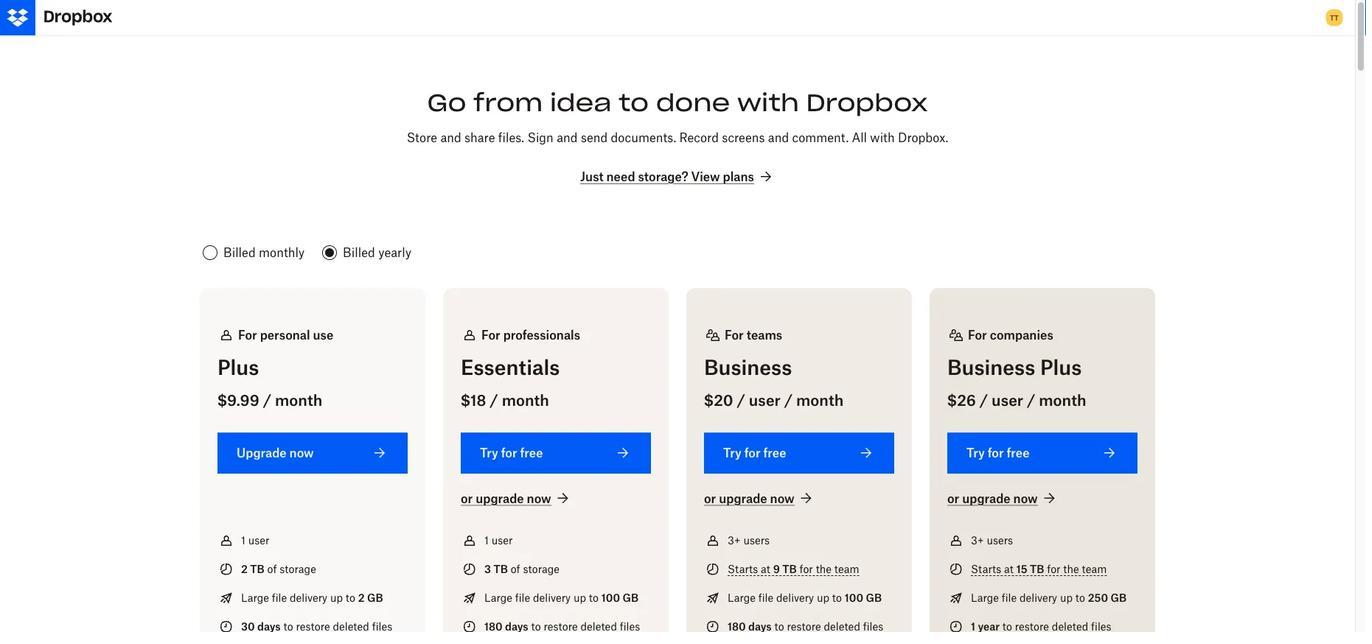 Task type: describe. For each thing, give the bounding box(es) containing it.
or for business plus
[[948, 491, 960, 506]]

starts at 9 tb for the team
[[728, 563, 860, 576]]

yearly
[[379, 246, 412, 260]]

storage?
[[638, 170, 689, 184]]

need
[[607, 170, 635, 184]]

upgrade
[[237, 446, 287, 461]]

large for business plus
[[971, 592, 999, 605]]

or upgrade now for essentials
[[461, 491, 551, 506]]

3 tb from the left
[[783, 563, 797, 576]]

store
[[407, 130, 437, 144]]

companies
[[990, 328, 1054, 343]]

team for business plus
[[1082, 563, 1107, 576]]

$26
[[948, 392, 976, 410]]

documents.
[[611, 130, 677, 144]]

1 tb from the left
[[250, 563, 265, 576]]

users for business
[[744, 535, 770, 547]]

1 vertical spatial with
[[871, 130, 895, 144]]

3+ users for business plus
[[971, 535, 1013, 547]]

delivery for business plus
[[1020, 592, 1058, 605]]

100 for essentials
[[602, 592, 620, 605]]

1 user for 3
[[485, 535, 513, 547]]

the for business plus
[[1064, 563, 1080, 576]]

$20
[[704, 392, 734, 410]]

1 up from the left
[[330, 592, 343, 605]]

record
[[680, 130, 719, 144]]

starts for business plus
[[971, 563, 1002, 576]]

3 and from the left
[[768, 130, 789, 144]]

send
[[581, 130, 608, 144]]

15
[[1017, 563, 1028, 576]]

try for free for business plus
[[967, 446, 1030, 461]]

share
[[465, 130, 495, 144]]

1 and from the left
[[441, 130, 462, 144]]

store and share files. sign and send documents. record screens and comment. all with dropbox.
[[407, 130, 949, 144]]

comment.
[[793, 130, 849, 144]]

/ for business
[[737, 392, 746, 410]]

just need storage? view plans link
[[581, 168, 775, 186]]

6 / from the left
[[1027, 392, 1036, 410]]

screens
[[722, 130, 765, 144]]

1 month from the left
[[275, 392, 322, 410]]

for for business plus
[[968, 328, 987, 343]]

/ for business plus
[[980, 392, 989, 410]]

1 for 3 tb
[[485, 535, 489, 547]]

try for business plus
[[967, 446, 985, 461]]

just
[[581, 170, 604, 184]]

personal
[[260, 328, 310, 343]]

up for business plus
[[1061, 592, 1073, 605]]

gb for essentials
[[623, 592, 639, 605]]

billed for billed yearly
[[343, 246, 375, 260]]

to for business
[[833, 592, 842, 605]]

just need storage? view plans
[[581, 170, 754, 184]]

billed yearly
[[343, 246, 412, 260]]

try for free link for business
[[704, 433, 895, 474]]

$9.99
[[218, 392, 259, 410]]

storage for 2 tb of storage
[[280, 563, 316, 576]]

try for essentials
[[480, 446, 498, 461]]

large file delivery up to 100 gb for business
[[728, 592, 882, 605]]

$26 / user / month
[[948, 392, 1087, 410]]

essentials
[[461, 356, 560, 380]]

4 / from the left
[[785, 392, 793, 410]]

for for essentials
[[482, 328, 501, 343]]

1 file from the left
[[272, 592, 287, 605]]

2 tb of storage
[[241, 563, 316, 576]]

upgrade now
[[237, 446, 314, 461]]

idea
[[550, 87, 612, 118]]

go from idea to done with dropbox
[[427, 87, 928, 118]]

for personal use
[[238, 328, 334, 343]]

now for business
[[770, 491, 795, 506]]

tt
[[1331, 13, 1339, 22]]

use
[[313, 328, 334, 343]]

for for essentials
[[501, 446, 517, 461]]

1 for 2 tb
[[241, 535, 246, 547]]

0 horizontal spatial 2
[[241, 563, 248, 576]]

upgrade for business plus
[[963, 491, 1011, 506]]

or upgrade now for business
[[704, 491, 795, 506]]

1 user for 2
[[241, 535, 270, 547]]

1 delivery from the left
[[290, 592, 328, 605]]

now for business plus
[[1014, 491, 1038, 506]]

gb for business
[[866, 592, 882, 605]]

or upgrade now link for business plus
[[948, 490, 1059, 508]]

3 month from the left
[[797, 392, 844, 410]]

now for essentials
[[527, 491, 551, 506]]

$20 / user / month
[[704, 392, 844, 410]]

or for business
[[704, 491, 716, 506]]

billed for billed monthly
[[223, 246, 256, 260]]

large file delivery up to 100 gb for essentials
[[485, 592, 639, 605]]

starts for business
[[728, 563, 758, 576]]

for for business
[[745, 446, 761, 461]]

for right 9
[[800, 563, 813, 576]]

1 gb from the left
[[367, 592, 383, 605]]

upgrade for essentials
[[476, 491, 524, 506]]

to for essentials
[[589, 592, 599, 605]]

or upgrade now link for essentials
[[461, 490, 572, 508]]

sign
[[528, 130, 554, 144]]

view
[[691, 170, 720, 184]]



Task type: vqa. For each thing, say whether or not it's contained in the screenshot.
Less icon
no



Task type: locate. For each thing, give the bounding box(es) containing it.
250
[[1089, 592, 1109, 605]]

for down $26 / user / month
[[988, 446, 1004, 461]]

3 try for free from the left
[[967, 446, 1030, 461]]

1 or from the left
[[461, 491, 473, 506]]

now up 15
[[1014, 491, 1038, 506]]

dropbox.
[[898, 130, 949, 144]]

free for business
[[764, 446, 787, 461]]

and right screens
[[768, 130, 789, 144]]

2 try from the left
[[724, 446, 742, 461]]

3+ users
[[728, 535, 770, 547], [971, 535, 1013, 547]]

2 3+ users from the left
[[971, 535, 1013, 547]]

done
[[656, 87, 730, 118]]

users
[[744, 535, 770, 547], [987, 535, 1013, 547]]

3+ for business plus
[[971, 535, 984, 547]]

for up large file delivery up to 250 gb
[[1048, 563, 1061, 576]]

up for essentials
[[574, 592, 586, 605]]

1 horizontal spatial 1 user
[[485, 535, 513, 547]]

3 or upgrade now link from the left
[[948, 490, 1059, 508]]

4 large from the left
[[971, 592, 999, 605]]

3 delivery from the left
[[777, 592, 814, 605]]

0 horizontal spatial the
[[816, 563, 832, 576]]

try
[[480, 446, 498, 461], [724, 446, 742, 461], [967, 446, 985, 461]]

user up the 2 tb of storage
[[248, 535, 270, 547]]

2 users from the left
[[987, 535, 1013, 547]]

3 or from the left
[[948, 491, 960, 506]]

large file delivery up to 2 gb
[[241, 592, 383, 605]]

for up essentials
[[482, 328, 501, 343]]

upgrade
[[476, 491, 524, 506], [719, 491, 768, 506], [963, 491, 1011, 506]]

for for business plus
[[988, 446, 1004, 461]]

delivery down starts at 9 tb for the team
[[777, 592, 814, 605]]

1 horizontal spatial 1
[[485, 535, 489, 547]]

0 horizontal spatial or
[[461, 491, 473, 506]]

2 horizontal spatial try for free
[[967, 446, 1030, 461]]

1 3+ from the left
[[728, 535, 741, 547]]

$9.99 / month
[[218, 392, 322, 410]]

2 or upgrade now link from the left
[[704, 490, 816, 508]]

1 or upgrade now from the left
[[461, 491, 551, 506]]

try for free link
[[461, 433, 651, 474], [704, 433, 895, 474], [948, 433, 1138, 474]]

tb up large file delivery up to 2 gb
[[250, 563, 265, 576]]

billed
[[223, 246, 256, 260], [343, 246, 375, 260]]

delivery down 3 tb of storage
[[533, 592, 571, 605]]

with
[[738, 87, 799, 118], [871, 130, 895, 144]]

now up 9
[[770, 491, 795, 506]]

of right 3
[[511, 563, 520, 576]]

1 horizontal spatial users
[[987, 535, 1013, 547]]

try for free for business
[[724, 446, 787, 461]]

delivery
[[290, 592, 328, 605], [533, 592, 571, 605], [777, 592, 814, 605], [1020, 592, 1058, 605]]

2 1 from the left
[[485, 535, 489, 547]]

0 horizontal spatial 1 user
[[241, 535, 270, 547]]

for
[[238, 328, 257, 343], [482, 328, 501, 343], [725, 328, 744, 343], [968, 328, 987, 343]]

1 user up the 2 tb of storage
[[241, 535, 270, 547]]

free down $18 / month
[[520, 446, 543, 461]]

1 try for free from the left
[[480, 446, 543, 461]]

4 gb from the left
[[1111, 592, 1127, 605]]

0 horizontal spatial starts
[[728, 563, 758, 576]]

/ for essentials
[[490, 392, 498, 410]]

2 storage from the left
[[523, 563, 560, 576]]

3 file from the left
[[759, 592, 774, 605]]

users for business plus
[[987, 535, 1013, 547]]

upgrade now link
[[218, 433, 408, 474]]

1 team from the left
[[835, 563, 860, 576]]

0 horizontal spatial try for free
[[480, 446, 543, 461]]

for teams
[[725, 328, 783, 343]]

3+ for business
[[728, 535, 741, 547]]

2 the from the left
[[1064, 563, 1080, 576]]

try for free link down $20 / user / month
[[704, 433, 895, 474]]

2 plus from the left
[[1041, 356, 1082, 380]]

try for free link down $18 / month
[[461, 433, 651, 474]]

0 horizontal spatial try
[[480, 446, 498, 461]]

1 3+ users from the left
[[728, 535, 770, 547]]

None radio
[[200, 241, 308, 265], [319, 241, 415, 265], [200, 241, 308, 265], [319, 241, 415, 265]]

try for free
[[480, 446, 543, 461], [724, 446, 787, 461], [967, 446, 1030, 461]]

billed left yearly at the left top
[[343, 246, 375, 260]]

up
[[330, 592, 343, 605], [574, 592, 586, 605], [817, 592, 830, 605], [1061, 592, 1073, 605]]

2 month from the left
[[502, 392, 549, 410]]

try for free link for business plus
[[948, 433, 1138, 474]]

2 horizontal spatial upgrade
[[963, 491, 1011, 506]]

0 vertical spatial 2
[[241, 563, 248, 576]]

2 of from the left
[[511, 563, 520, 576]]

for down $18 / month
[[501, 446, 517, 461]]

1 horizontal spatial 100
[[845, 592, 864, 605]]

3+ users for business
[[728, 535, 770, 547]]

at left 15
[[1005, 563, 1014, 576]]

2 for from the left
[[482, 328, 501, 343]]

2 3+ from the left
[[971, 535, 984, 547]]

2 horizontal spatial or
[[948, 491, 960, 506]]

users up starts at 15 tb for the team
[[987, 535, 1013, 547]]

business for business
[[704, 356, 792, 380]]

tb right 3
[[494, 563, 508, 576]]

0 horizontal spatial 100
[[602, 592, 620, 605]]

large file delivery up to 100 gb down starts at 9 tb for the team
[[728, 592, 882, 605]]

1 horizontal spatial try
[[724, 446, 742, 461]]

3 large from the left
[[728, 592, 756, 605]]

1 vertical spatial 2
[[358, 592, 365, 605]]

for for plus
[[238, 328, 257, 343]]

file down 3 tb of storage
[[515, 592, 530, 605]]

tb
[[250, 563, 265, 576], [494, 563, 508, 576], [783, 563, 797, 576], [1030, 563, 1045, 576]]

0 horizontal spatial free
[[520, 446, 543, 461]]

3+ up starts at 9 tb for the team
[[728, 535, 741, 547]]

1 horizontal spatial billed
[[343, 246, 375, 260]]

team up '250'
[[1082, 563, 1107, 576]]

business plus
[[948, 356, 1082, 380]]

1 up 3
[[485, 535, 489, 547]]

0 horizontal spatial at
[[761, 563, 771, 576]]

to for business plus
[[1076, 592, 1086, 605]]

2 horizontal spatial and
[[768, 130, 789, 144]]

4 file from the left
[[1002, 592, 1017, 605]]

$18 / month
[[461, 392, 549, 410]]

for left teams on the bottom right of page
[[725, 328, 744, 343]]

0 horizontal spatial users
[[744, 535, 770, 547]]

try for free down $18 / month
[[480, 446, 543, 461]]

or upgrade now link up 3 tb of storage
[[461, 490, 572, 508]]

team right 9
[[835, 563, 860, 576]]

try for free for essentials
[[480, 446, 543, 461]]

large file delivery up to 100 gb down 3 tb of storage
[[485, 592, 639, 605]]

2 1 user from the left
[[485, 535, 513, 547]]

user up 3 tb of storage
[[492, 535, 513, 547]]

1 for from the left
[[238, 328, 257, 343]]

0 vertical spatial with
[[738, 87, 799, 118]]

for left companies
[[968, 328, 987, 343]]

or upgrade now for business plus
[[948, 491, 1038, 506]]

2 / from the left
[[490, 392, 498, 410]]

1 horizontal spatial 3+ users
[[971, 535, 1013, 547]]

1 starts from the left
[[728, 563, 758, 576]]

file for business plus
[[1002, 592, 1017, 605]]

tb right 9
[[783, 563, 797, 576]]

1 horizontal spatial the
[[1064, 563, 1080, 576]]

and
[[441, 130, 462, 144], [557, 130, 578, 144], [768, 130, 789, 144]]

2 up from the left
[[574, 592, 586, 605]]

upgrade for business
[[719, 491, 768, 506]]

1 user
[[241, 535, 270, 547], [485, 535, 513, 547]]

of
[[267, 563, 277, 576], [511, 563, 520, 576]]

1 horizontal spatial free
[[764, 446, 787, 461]]

2 delivery from the left
[[533, 592, 571, 605]]

of for 2 tb
[[267, 563, 277, 576]]

1 large from the left
[[241, 592, 269, 605]]

or upgrade now link up 9
[[704, 490, 816, 508]]

file for business
[[759, 592, 774, 605]]

try for free link for essentials
[[461, 433, 651, 474]]

billed left 'monthly'
[[223, 246, 256, 260]]

1 billed from the left
[[223, 246, 256, 260]]

of up large file delivery up to 2 gb
[[267, 563, 277, 576]]

1 storage from the left
[[280, 563, 316, 576]]

try for free down $20 / user / month
[[724, 446, 787, 461]]

or upgrade now
[[461, 491, 551, 506], [704, 491, 795, 506], [948, 491, 1038, 506]]

at for business plus
[[1005, 563, 1014, 576]]

4 delivery from the left
[[1020, 592, 1058, 605]]

user
[[749, 392, 781, 410], [992, 392, 1024, 410], [248, 535, 270, 547], [492, 535, 513, 547]]

file
[[272, 592, 287, 605], [515, 592, 530, 605], [759, 592, 774, 605], [1002, 592, 1017, 605]]

large file delivery up to 250 gb
[[971, 592, 1127, 605]]

files.
[[498, 130, 525, 144]]

1 try from the left
[[480, 446, 498, 461]]

0 horizontal spatial or upgrade now
[[461, 491, 551, 506]]

now right upgrade
[[290, 446, 314, 461]]

delivery for essentials
[[533, 592, 571, 605]]

2 business from the left
[[948, 356, 1036, 380]]

100
[[602, 592, 620, 605], [845, 592, 864, 605]]

up for business
[[817, 592, 830, 605]]

2 horizontal spatial free
[[1007, 446, 1030, 461]]

100 for business
[[845, 592, 864, 605]]

1 large file delivery up to 100 gb from the left
[[485, 592, 639, 605]]

plus
[[218, 356, 259, 380], [1041, 356, 1082, 380]]

monthly
[[259, 246, 305, 260]]

the
[[816, 563, 832, 576], [1064, 563, 1080, 576]]

3
[[485, 563, 491, 576]]

2 try for free from the left
[[724, 446, 787, 461]]

1 horizontal spatial team
[[1082, 563, 1107, 576]]

1 upgrade from the left
[[476, 491, 524, 506]]

2 gb from the left
[[623, 592, 639, 605]]

go
[[427, 87, 467, 118]]

/
[[263, 392, 272, 410], [490, 392, 498, 410], [737, 392, 746, 410], [785, 392, 793, 410], [980, 392, 989, 410], [1027, 392, 1036, 410]]

now up 3 tb of storage
[[527, 491, 551, 506]]

user down business plus
[[992, 392, 1024, 410]]

3 for from the left
[[725, 328, 744, 343]]

storage
[[280, 563, 316, 576], [523, 563, 560, 576]]

0 horizontal spatial large file delivery up to 100 gb
[[485, 592, 639, 605]]

0 horizontal spatial try for free link
[[461, 433, 651, 474]]

0 horizontal spatial 3+ users
[[728, 535, 770, 547]]

try down $20 on the right bottom
[[724, 446, 742, 461]]

users up starts at 9 tb for the team
[[744, 535, 770, 547]]

plus up $9.99 in the left bottom of the page
[[218, 356, 259, 380]]

3+ up starts at 15 tb for the team
[[971, 535, 984, 547]]

2 upgrade from the left
[[719, 491, 768, 506]]

$18
[[461, 392, 486, 410]]

large for business
[[728, 592, 756, 605]]

try down $26
[[967, 446, 985, 461]]

2 100 from the left
[[845, 592, 864, 605]]

1 or upgrade now link from the left
[[461, 490, 572, 508]]

1 horizontal spatial upgrade
[[719, 491, 768, 506]]

1 horizontal spatial storage
[[523, 563, 560, 576]]

all
[[852, 130, 867, 144]]

3 tb of storage
[[485, 563, 560, 576]]

0 horizontal spatial business
[[704, 356, 792, 380]]

file down 9
[[759, 592, 774, 605]]

gb for business plus
[[1111, 592, 1127, 605]]

user right $20 on the right bottom
[[749, 392, 781, 410]]

1 100 from the left
[[602, 592, 620, 605]]

2 horizontal spatial or upgrade now link
[[948, 490, 1059, 508]]

0 horizontal spatial or upgrade now link
[[461, 490, 572, 508]]

dropbox
[[807, 87, 928, 118]]

4 for from the left
[[968, 328, 987, 343]]

2 horizontal spatial try for free link
[[948, 433, 1138, 474]]

1 horizontal spatial 2
[[358, 592, 365, 605]]

1 user up 3
[[485, 535, 513, 547]]

large down starts at 9 tb for the team
[[728, 592, 756, 605]]

delivery down the 2 tb of storage
[[290, 592, 328, 605]]

1 horizontal spatial large file delivery up to 100 gb
[[728, 592, 882, 605]]

9
[[774, 563, 780, 576]]

0 horizontal spatial team
[[835, 563, 860, 576]]

try for free down $26 / user / month
[[967, 446, 1030, 461]]

or upgrade now link
[[461, 490, 572, 508], [704, 490, 816, 508], [948, 490, 1059, 508]]

1 business from the left
[[704, 356, 792, 380]]

1 horizontal spatial business
[[948, 356, 1036, 380]]

3 or upgrade now from the left
[[948, 491, 1038, 506]]

2 try for free link from the left
[[704, 433, 895, 474]]

1 free from the left
[[520, 446, 543, 461]]

now
[[290, 446, 314, 461], [527, 491, 551, 506], [770, 491, 795, 506], [1014, 491, 1038, 506]]

2 starts from the left
[[971, 563, 1002, 576]]

3+ users up starts at 9 tb for the team
[[728, 535, 770, 547]]

try for free link down $26 / user / month
[[948, 433, 1138, 474]]

2 team from the left
[[1082, 563, 1107, 576]]

the right 9
[[816, 563, 832, 576]]

team for business
[[835, 563, 860, 576]]

2 horizontal spatial or upgrade now
[[948, 491, 1038, 506]]

large down starts at 15 tb for the team
[[971, 592, 999, 605]]

1 of from the left
[[267, 563, 277, 576]]

2 billed from the left
[[343, 246, 375, 260]]

1 horizontal spatial try for free link
[[704, 433, 895, 474]]

1 the from the left
[[816, 563, 832, 576]]

the up large file delivery up to 250 gb
[[1064, 563, 1080, 576]]

at for business
[[761, 563, 771, 576]]

0 horizontal spatial plus
[[218, 356, 259, 380]]

2 free from the left
[[764, 446, 787, 461]]

free down $26 / user / month
[[1007, 446, 1030, 461]]

to
[[619, 87, 649, 118], [346, 592, 356, 605], [589, 592, 599, 605], [833, 592, 842, 605], [1076, 592, 1086, 605]]

1 up the 2 tb of storage
[[241, 535, 246, 547]]

large for essentials
[[485, 592, 513, 605]]

tb right 15
[[1030, 563, 1045, 576]]

at left 9
[[761, 563, 771, 576]]

starts left 9
[[728, 563, 758, 576]]

try down $18
[[480, 446, 498, 461]]

1 horizontal spatial try for free
[[724, 446, 787, 461]]

1 users from the left
[[744, 535, 770, 547]]

large down 3
[[485, 592, 513, 605]]

1 at from the left
[[761, 563, 771, 576]]

or for essentials
[[461, 491, 473, 506]]

1 horizontal spatial starts
[[971, 563, 1002, 576]]

2 large from the left
[[485, 592, 513, 605]]

file for essentials
[[515, 592, 530, 605]]

professionals
[[503, 328, 581, 343]]

/ for plus
[[263, 392, 272, 410]]

the for business
[[816, 563, 832, 576]]

4 tb from the left
[[1030, 563, 1045, 576]]

0 horizontal spatial upgrade
[[476, 491, 524, 506]]

try for business
[[724, 446, 742, 461]]

0 horizontal spatial storage
[[280, 563, 316, 576]]

4 month from the left
[[1039, 392, 1087, 410]]

tt button
[[1323, 6, 1347, 30]]

1 horizontal spatial or upgrade now
[[704, 491, 795, 506]]

1 / from the left
[[263, 392, 272, 410]]

free down $20 / user / month
[[764, 446, 787, 461]]

1 horizontal spatial or upgrade now link
[[704, 490, 816, 508]]

1 horizontal spatial at
[[1005, 563, 1014, 576]]

storage right 3
[[523, 563, 560, 576]]

storage up large file delivery up to 2 gb
[[280, 563, 316, 576]]

file down the 2 tb of storage
[[272, 592, 287, 605]]

2 tb from the left
[[494, 563, 508, 576]]

plus down companies
[[1041, 356, 1082, 380]]

at
[[761, 563, 771, 576], [1005, 563, 1014, 576]]

1 horizontal spatial with
[[871, 130, 895, 144]]

business down for teams
[[704, 356, 792, 380]]

2 or from the left
[[704, 491, 716, 506]]

4 up from the left
[[1061, 592, 1073, 605]]

business down for companies
[[948, 356, 1036, 380]]

3+ users up starts at 15 tb for the team
[[971, 535, 1013, 547]]

with right "all"
[[871, 130, 895, 144]]

business
[[704, 356, 792, 380], [948, 356, 1036, 380]]

0 horizontal spatial and
[[441, 130, 462, 144]]

for
[[501, 446, 517, 461], [745, 446, 761, 461], [988, 446, 1004, 461], [800, 563, 813, 576], [1048, 563, 1061, 576]]

3+
[[728, 535, 741, 547], [971, 535, 984, 547]]

2 horizontal spatial try
[[967, 446, 985, 461]]

3 gb from the left
[[866, 592, 882, 605]]

starts
[[728, 563, 758, 576], [971, 563, 1002, 576]]

1 1 from the left
[[241, 535, 246, 547]]

2 large file delivery up to 100 gb from the left
[[728, 592, 882, 605]]

plans
[[723, 170, 754, 184]]

2 or upgrade now from the left
[[704, 491, 795, 506]]

with up screens
[[738, 87, 799, 118]]

from
[[474, 87, 543, 118]]

3 / from the left
[[737, 392, 746, 410]]

0 horizontal spatial 1
[[241, 535, 246, 547]]

starts at 15 tb for the team
[[971, 563, 1107, 576]]

1 horizontal spatial of
[[511, 563, 520, 576]]

and left share
[[441, 130, 462, 144]]

3 up from the left
[[817, 592, 830, 605]]

1 horizontal spatial plus
[[1041, 356, 1082, 380]]

teams
[[747, 328, 783, 343]]

business for business plus
[[948, 356, 1036, 380]]

now inside the upgrade now link
[[290, 446, 314, 461]]

0 horizontal spatial 3+
[[728, 535, 741, 547]]

team
[[835, 563, 860, 576], [1082, 563, 1107, 576]]

billed monthly
[[223, 246, 305, 260]]

for for business
[[725, 328, 744, 343]]

free for essentials
[[520, 446, 543, 461]]

1 horizontal spatial or
[[704, 491, 716, 506]]

gb
[[367, 592, 383, 605], [623, 592, 639, 605], [866, 592, 882, 605], [1111, 592, 1127, 605]]

5 / from the left
[[980, 392, 989, 410]]

2 file from the left
[[515, 592, 530, 605]]

1 horizontal spatial 3+
[[971, 535, 984, 547]]

2
[[241, 563, 248, 576], [358, 592, 365, 605]]

3 try from the left
[[967, 446, 985, 461]]

2 and from the left
[[557, 130, 578, 144]]

or
[[461, 491, 473, 506], [704, 491, 716, 506], [948, 491, 960, 506]]

0 horizontal spatial of
[[267, 563, 277, 576]]

and right sign
[[557, 130, 578, 144]]

3 upgrade from the left
[[963, 491, 1011, 506]]

large file delivery up to 100 gb
[[485, 592, 639, 605], [728, 592, 882, 605]]

for companies
[[968, 328, 1054, 343]]

3 try for free link from the left
[[948, 433, 1138, 474]]

for professionals
[[482, 328, 581, 343]]

starts left 15
[[971, 563, 1002, 576]]

free for business plus
[[1007, 446, 1030, 461]]

delivery down starts at 15 tb for the team
[[1020, 592, 1058, 605]]

file down 15
[[1002, 592, 1017, 605]]

0 horizontal spatial with
[[738, 87, 799, 118]]

large down the 2 tb of storage
[[241, 592, 269, 605]]

1 plus from the left
[[218, 356, 259, 380]]

of for 3 tb
[[511, 563, 520, 576]]

1 horizontal spatial and
[[557, 130, 578, 144]]

for left 'personal'
[[238, 328, 257, 343]]

0 horizontal spatial billed
[[223, 246, 256, 260]]

storage for 3 tb of storage
[[523, 563, 560, 576]]

1 1 user from the left
[[241, 535, 270, 547]]

3 free from the left
[[1007, 446, 1030, 461]]

1
[[241, 535, 246, 547], [485, 535, 489, 547]]

2 at from the left
[[1005, 563, 1014, 576]]

free
[[520, 446, 543, 461], [764, 446, 787, 461], [1007, 446, 1030, 461]]

delivery for business
[[777, 592, 814, 605]]

for down $20 / user / month
[[745, 446, 761, 461]]

or upgrade now link up 15
[[948, 490, 1059, 508]]

or upgrade now link for business
[[704, 490, 816, 508]]

1 try for free link from the left
[[461, 433, 651, 474]]



